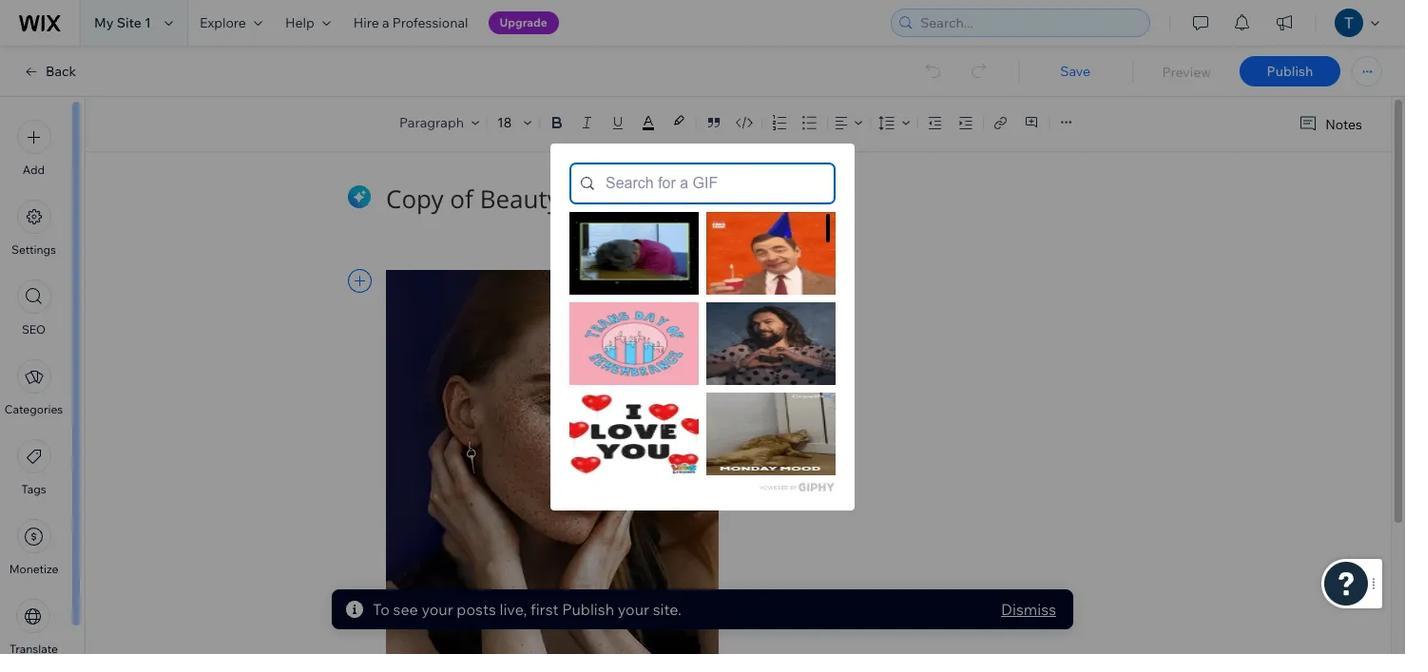 Task type: describe. For each thing, give the bounding box(es) containing it.
monetize
[[9, 562, 58, 576]]

help
[[285, 14, 314, 31]]

help button
[[274, 0, 342, 46]]

Search for a GIF field
[[569, 163, 836, 204]]

notes button
[[1291, 111, 1368, 137]]

i love you heart gif by lucas and friends by rv appstudios image
[[569, 393, 699, 475]]

save button
[[1037, 63, 1114, 80]]

a
[[382, 14, 389, 31]]

1 your from the left
[[422, 600, 453, 619]]

seo button
[[17, 279, 51, 337]]

site
[[117, 14, 142, 31]]

2 your from the left
[[618, 600, 649, 619]]

notes
[[1325, 116, 1362, 133]]

tired good night gif by offline granny! image
[[569, 212, 699, 295]]

menu containing add
[[0, 108, 67, 654]]

paragraph
[[399, 114, 464, 131]]

my site 1
[[94, 14, 151, 31]]

hire
[[353, 14, 379, 31]]

explore
[[200, 14, 246, 31]]

dismiss button
[[1001, 598, 1056, 621]]

tags
[[21, 482, 46, 496]]

paragraph button
[[396, 109, 483, 136]]

trans candles gif by trap bob image
[[569, 302, 699, 385]]

categories
[[5, 402, 63, 416]]

Search... field
[[915, 10, 1144, 36]]

upgrade button
[[488, 11, 559, 34]]



Task type: vqa. For each thing, say whether or not it's contained in the screenshot.
"Enter your business or website type" field
no



Task type: locate. For each thing, give the bounding box(es) containing it.
add button
[[17, 120, 51, 177]]

live,
[[500, 600, 527, 619]]

publish button
[[1240, 56, 1340, 87]]

monday morning cat gif by growthx image
[[706, 393, 836, 475]]

Font Size field
[[495, 113, 516, 132]]

categories button
[[5, 359, 63, 416]]

happy birthday wtf gif by piñata farms: the meme app image
[[706, 212, 836, 295]]

publish right first
[[562, 600, 614, 619]]

0 horizontal spatial your
[[422, 600, 453, 619]]

your
[[422, 600, 453, 619], [618, 600, 649, 619]]

tags button
[[17, 439, 51, 496]]

my
[[94, 14, 114, 31]]

first
[[530, 600, 559, 619]]

dismiss
[[1001, 600, 1056, 619]]

your right the see
[[422, 600, 453, 619]]

1 horizontal spatial publish
[[1267, 63, 1313, 80]]

settings
[[11, 242, 56, 257]]

professional
[[392, 14, 468, 31]]

hire a professional
[[353, 14, 468, 31]]

menu
[[0, 108, 67, 654]]

alert containing to see your posts live, first publish your site.
[[332, 589, 1073, 629]]

Add a Catchy Title text field
[[386, 182, 1076, 215]]

publish
[[1267, 63, 1313, 80], [562, 600, 614, 619]]

hire a professional link
[[342, 0, 480, 46]]

back
[[46, 63, 76, 80]]

see
[[393, 600, 418, 619]]

to
[[373, 600, 390, 619]]

happy i love you gif by warner bros. deutschland image
[[706, 302, 836, 385]]

publish inside button
[[1267, 63, 1313, 80]]

1 horizontal spatial your
[[618, 600, 649, 619]]

site.
[[653, 600, 682, 619]]

0 horizontal spatial publish
[[562, 600, 614, 619]]

add
[[23, 163, 45, 177]]

your left site.
[[618, 600, 649, 619]]

to see your posts live, first publish your site.
[[373, 600, 682, 619]]

publish up notes button
[[1267, 63, 1313, 80]]

upgrade
[[500, 15, 547, 29]]

back button
[[23, 63, 76, 80]]

monetize button
[[9, 519, 58, 576]]

alert
[[332, 589, 1073, 629]]

posts
[[457, 600, 496, 619]]

seo
[[22, 322, 46, 337]]

0 vertical spatial publish
[[1267, 63, 1313, 80]]

settings button
[[11, 200, 56, 257]]

save
[[1060, 63, 1090, 80]]

1 vertical spatial publish
[[562, 600, 614, 619]]

1
[[145, 14, 151, 31]]



